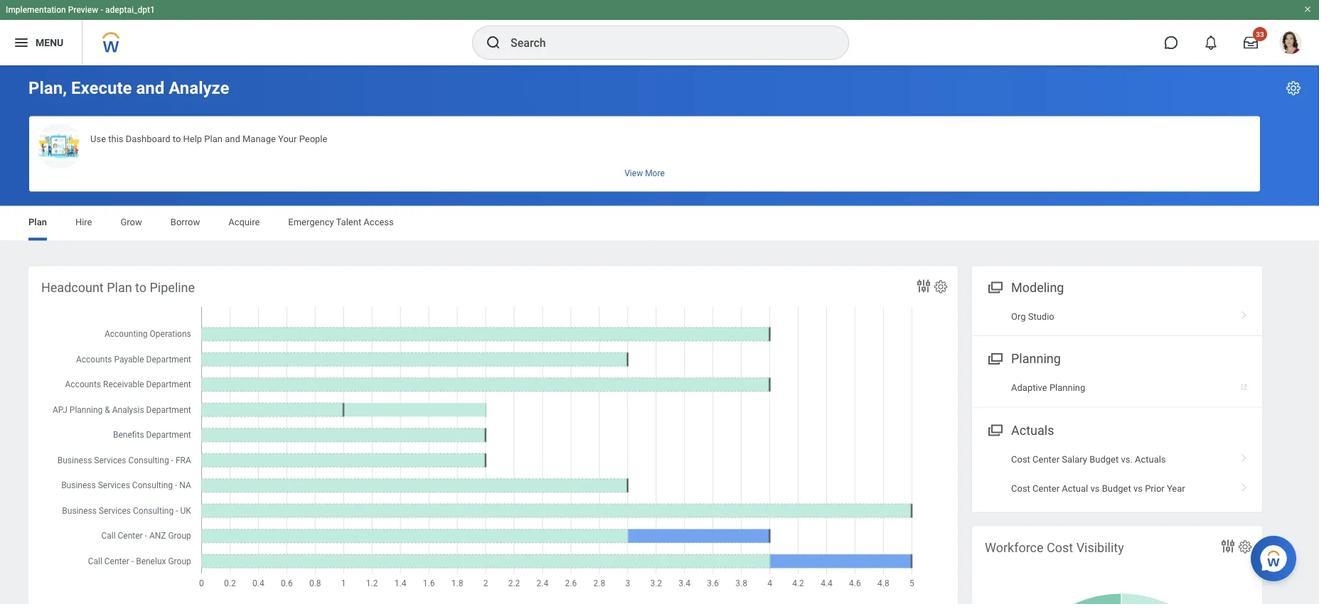 Task type: describe. For each thing, give the bounding box(es) containing it.
configure headcount plan to pipeline image
[[933, 279, 949, 295]]

manage
[[243, 133, 276, 144]]

configure workforce cost visibility image
[[1238, 539, 1253, 555]]

workforce cost visibility element
[[972, 527, 1262, 605]]

use
[[90, 133, 106, 144]]

cost center actual vs budget vs prior year link
[[972, 474, 1262, 504]]

configure and view chart data image for headcount plan to pipeline
[[915, 278, 932, 295]]

prior
[[1145, 484, 1165, 494]]

org studio link
[[972, 302, 1262, 331]]

studio
[[1028, 311, 1055, 322]]

plan,
[[28, 78, 67, 98]]

borrow
[[171, 217, 200, 228]]

workforce cost visibility
[[985, 541, 1124, 555]]

menu button
[[0, 20, 82, 65]]

plan, execute and analyze main content
[[0, 65, 1319, 605]]

-
[[100, 5, 103, 15]]

search image
[[485, 34, 502, 51]]

access
[[364, 217, 394, 228]]

visibility
[[1077, 541, 1124, 555]]

headcount plan to pipeline
[[41, 280, 195, 295]]

talent
[[336, 217, 361, 228]]

center for actual
[[1033, 484, 1060, 494]]

org studio
[[1011, 311, 1055, 322]]

configure and view chart data image for workforce cost visibility
[[1220, 538, 1237, 555]]

use this dashboard to help plan and manage your people button
[[29, 116, 1260, 192]]

headcount plan to pipeline element
[[28, 266, 958, 605]]

use this dashboard to help plan and manage your people
[[90, 133, 327, 144]]

justify image
[[13, 34, 30, 51]]

chevron right image for cost center actual vs budget vs prior year
[[1235, 479, 1254, 493]]

2 vertical spatial cost
[[1047, 541, 1073, 555]]

to inside button
[[173, 133, 181, 144]]

33 button
[[1235, 27, 1267, 58]]

0 vertical spatial planning
[[1011, 352, 1061, 367]]

this
[[108, 133, 123, 144]]

configure this page image
[[1285, 80, 1302, 97]]

and inside button
[[225, 133, 240, 144]]

0 vertical spatial actuals
[[1011, 423, 1054, 438]]

adaptive planning
[[1011, 383, 1086, 393]]

1 vertical spatial planning
[[1050, 383, 1086, 393]]

cost for cost center actual vs budget vs prior year
[[1011, 484, 1030, 494]]

notifications large image
[[1204, 36, 1218, 50]]

chevron right image for cost center salary budget vs. actuals
[[1235, 449, 1254, 463]]

plan inside headcount plan to pipeline element
[[107, 280, 132, 295]]

1 vertical spatial actuals
[[1135, 454, 1166, 465]]

org
[[1011, 311, 1026, 322]]

menu group image for actuals
[[985, 420, 1004, 439]]

center for salary
[[1033, 454, 1060, 465]]

2 vs from the left
[[1134, 484, 1143, 494]]

preview
[[68, 5, 98, 15]]

acquire
[[228, 217, 260, 228]]

cost center salary budget vs. actuals link
[[972, 445, 1262, 474]]



Task type: vqa. For each thing, say whether or not it's contained in the screenshot.
chevron down small icon related to VIEW TEAM icon
no



Task type: locate. For each thing, give the bounding box(es) containing it.
1 chevron right image from the top
[[1235, 449, 1254, 463]]

actuals
[[1011, 423, 1054, 438], [1135, 454, 1166, 465]]

list
[[972, 445, 1262, 504]]

1 center from the top
[[1033, 454, 1060, 465]]

0 horizontal spatial configure and view chart data image
[[915, 278, 932, 295]]

actuals right vs.
[[1135, 454, 1166, 465]]

menu
[[36, 37, 63, 48]]

center left 'salary'
[[1033, 454, 1060, 465]]

chevron right image
[[1235, 306, 1254, 320]]

3 menu group image from the top
[[985, 420, 1004, 439]]

emergency talent access
[[288, 217, 394, 228]]

adeptai_dpt1
[[105, 5, 155, 15]]

budget left vs.
[[1090, 454, 1119, 465]]

center left actual
[[1033, 484, 1060, 494]]

0 vertical spatial chevron right image
[[1235, 449, 1254, 463]]

ext link image
[[1240, 378, 1254, 392]]

chevron right image
[[1235, 449, 1254, 463], [1235, 479, 1254, 493]]

planning right adaptive
[[1050, 383, 1086, 393]]

menu group image for modeling
[[985, 277, 1004, 296]]

33
[[1256, 30, 1264, 38]]

close environment banner image
[[1304, 5, 1312, 14]]

to left pipeline
[[135, 280, 147, 295]]

0 vertical spatial cost
[[1011, 454, 1030, 465]]

1 horizontal spatial vs
[[1134, 484, 1143, 494]]

center
[[1033, 454, 1060, 465], [1033, 484, 1060, 494]]

cost center actual vs budget vs prior year
[[1011, 484, 1185, 494]]

analyze
[[169, 78, 229, 98]]

1 vs from the left
[[1091, 484, 1100, 494]]

menu banner
[[0, 0, 1319, 65]]

1 vertical spatial plan
[[28, 217, 47, 228]]

tab list
[[14, 207, 1305, 241]]

headcount
[[41, 280, 104, 295]]

vs left prior
[[1134, 484, 1143, 494]]

implementation preview -   adeptai_dpt1
[[6, 5, 155, 15]]

plan right help on the left top of the page
[[204, 133, 223, 144]]

and left manage
[[225, 133, 240, 144]]

2 vertical spatial plan
[[107, 280, 132, 295]]

implementation
[[6, 5, 66, 15]]

0 vertical spatial center
[[1033, 454, 1060, 465]]

configure and view chart data image inside workforce cost visibility element
[[1220, 538, 1237, 555]]

plan, execute and analyze
[[28, 78, 229, 98]]

grow
[[121, 217, 142, 228]]

configure and view chart data image left configure headcount plan to pipeline icon
[[915, 278, 932, 295]]

0 vertical spatial to
[[173, 133, 181, 144]]

list inside plan, execute and analyze main content
[[972, 445, 1262, 504]]

budget down cost center salary budget vs. actuals link
[[1102, 484, 1131, 494]]

profile logan mcneil image
[[1279, 31, 1302, 57]]

modeling
[[1011, 280, 1064, 295]]

budget
[[1090, 454, 1119, 465], [1102, 484, 1131, 494]]

1 vertical spatial configure and view chart data image
[[1220, 538, 1237, 555]]

plan inside the 'use this dashboard to help plan and manage your people' button
[[204, 133, 223, 144]]

year
[[1167, 484, 1185, 494]]

1 vertical spatial and
[[225, 133, 240, 144]]

planning up adaptive
[[1011, 352, 1061, 367]]

plan
[[204, 133, 223, 144], [28, 217, 47, 228], [107, 280, 132, 295]]

configure and view chart data image
[[915, 278, 932, 295], [1220, 538, 1237, 555]]

and left analyze
[[136, 78, 164, 98]]

1 vertical spatial center
[[1033, 484, 1060, 494]]

hire
[[75, 217, 92, 228]]

0 horizontal spatial and
[[136, 78, 164, 98]]

plan right headcount
[[107, 280, 132, 295]]

2 center from the top
[[1033, 484, 1060, 494]]

1 vertical spatial budget
[[1102, 484, 1131, 494]]

to left help on the left top of the page
[[173, 133, 181, 144]]

0 horizontal spatial to
[[135, 280, 147, 295]]

1 horizontal spatial configure and view chart data image
[[1220, 538, 1237, 555]]

workforce
[[985, 541, 1044, 555]]

adaptive planning link
[[972, 373, 1262, 403]]

0 horizontal spatial actuals
[[1011, 423, 1054, 438]]

vs right actual
[[1091, 484, 1100, 494]]

people
[[299, 133, 327, 144]]

chevron right image inside cost center salary budget vs. actuals link
[[1235, 449, 1254, 463]]

1 vertical spatial menu group image
[[985, 349, 1004, 368]]

dashboard
[[126, 133, 170, 144]]

cost left 'salary'
[[1011, 454, 1030, 465]]

1 horizontal spatial actuals
[[1135, 454, 1166, 465]]

2 horizontal spatial plan
[[204, 133, 223, 144]]

pipeline
[[150, 280, 195, 295]]

to
[[173, 133, 181, 144], [135, 280, 147, 295]]

0 horizontal spatial plan
[[28, 217, 47, 228]]

cost left visibility
[[1047, 541, 1073, 555]]

cost
[[1011, 454, 1030, 465], [1011, 484, 1030, 494], [1047, 541, 1073, 555]]

cost center salary budget vs. actuals
[[1011, 454, 1166, 465]]

cost left actual
[[1011, 484, 1030, 494]]

plan left hire
[[28, 217, 47, 228]]

1 vertical spatial chevron right image
[[1235, 479, 1254, 493]]

2 vertical spatial menu group image
[[985, 420, 1004, 439]]

0 vertical spatial configure and view chart data image
[[915, 278, 932, 295]]

your
[[278, 133, 297, 144]]

vs.
[[1121, 454, 1133, 465]]

0 vertical spatial plan
[[204, 133, 223, 144]]

2 menu group image from the top
[[985, 349, 1004, 368]]

1 vertical spatial cost
[[1011, 484, 1030, 494]]

tab list inside plan, execute and analyze main content
[[14, 207, 1305, 241]]

adaptive
[[1011, 383, 1047, 393]]

configure and view chart data image left configure workforce cost visibility image
[[1220, 538, 1237, 555]]

inbox large image
[[1244, 36, 1258, 50]]

0 vertical spatial and
[[136, 78, 164, 98]]

0 horizontal spatial vs
[[1091, 484, 1100, 494]]

help
[[183, 133, 202, 144]]

Search Workday  search field
[[511, 27, 819, 58]]

1 menu group image from the top
[[985, 277, 1004, 296]]

2 chevron right image from the top
[[1235, 479, 1254, 493]]

planning
[[1011, 352, 1061, 367], [1050, 383, 1086, 393]]

0 vertical spatial menu group image
[[985, 277, 1004, 296]]

list containing cost center salary budget vs. actuals
[[972, 445, 1262, 504]]

salary
[[1062, 454, 1087, 465]]

1 horizontal spatial to
[[173, 133, 181, 144]]

tab list containing plan
[[14, 207, 1305, 241]]

actuals down adaptive
[[1011, 423, 1054, 438]]

actual
[[1062, 484, 1088, 494]]

cost for cost center salary budget vs. actuals
[[1011, 454, 1030, 465]]

menu group image
[[985, 277, 1004, 296], [985, 349, 1004, 368], [985, 420, 1004, 439]]

1 horizontal spatial plan
[[107, 280, 132, 295]]

1 vertical spatial to
[[135, 280, 147, 295]]

1 horizontal spatial and
[[225, 133, 240, 144]]

and
[[136, 78, 164, 98], [225, 133, 240, 144]]

vs
[[1091, 484, 1100, 494], [1134, 484, 1143, 494]]

chevron right image inside cost center actual vs budget vs prior year link
[[1235, 479, 1254, 493]]

menu group image for planning
[[985, 349, 1004, 368]]

0 vertical spatial budget
[[1090, 454, 1119, 465]]

emergency
[[288, 217, 334, 228]]

execute
[[71, 78, 132, 98]]



